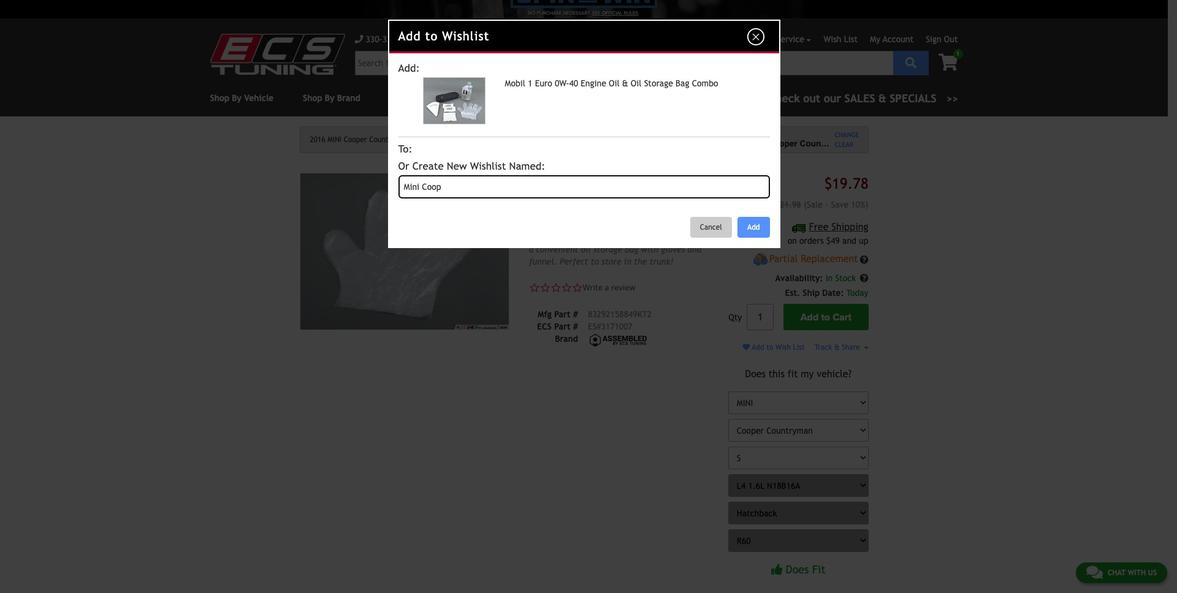 Task type: describe. For each thing, give the bounding box(es) containing it.
0w-
[[633, 233, 647, 242]]

live chat
[[439, 34, 475, 44]]

combo inside mobil 1 euro 0w-40 engine oil & oil storage bag combo
[[529, 205, 576, 222]]

euro inside add to wishlist document
[[535, 78, 553, 88]]

does this fit my vehicle?
[[746, 369, 852, 380]]

2016 mini cooper countryman s hatchback l4 1.6l link
[[310, 136, 484, 144]]

1 vertical spatial oil
[[581, 245, 591, 255]]

does fit
[[786, 564, 826, 577]]

cancel
[[700, 223, 723, 232]]

heart image
[[743, 344, 750, 352]]

quart
[[547, 233, 568, 242]]

live chat link
[[427, 33, 493, 46]]

euro inside one quart of mobil 1 euro 0w-40 engine oil plus a convenient oil storage bag with gloves and funnel. perfect to store in the trunk!
[[613, 233, 630, 242]]

chat inside chat with us link
[[1108, 569, 1126, 578]]

question circle image for in stock
[[860, 274, 869, 283]]

us
[[1149, 569, 1158, 578]]

s inside your vehicle 2016 mini cooper countryman s hatchback l4 1.6l
[[852, 139, 857, 148]]

1 inside add to wishlist document
[[528, 78, 533, 88]]

2 horizontal spatial &
[[879, 92, 887, 105]]

mobil 1 euro 0w-40 engine oil & oil storage bag combo inside add to wishlist document
[[505, 78, 719, 88]]

my
[[801, 369, 814, 380]]

3 empty star image from the left
[[572, 283, 583, 294]]

$21.98
[[776, 200, 802, 210]]

this product is lifetime replacement eligible image
[[753, 252, 769, 268]]

1 empty star image from the left
[[529, 283, 540, 294]]

shop by brand
[[303, 93, 360, 103]]

add for add to cart
[[801, 311, 819, 324]]

engine inside add to wishlist document
[[581, 78, 607, 88]]

storage inside add to wishlist document
[[644, 78, 673, 88]]

shipping
[[832, 222, 869, 233]]

40 inside one quart of mobil 1 euro 0w-40 engine oil plus a convenient oil storage bag with gloves and funnel. perfect to store in the trunk!
[[647, 233, 656, 242]]

wishlist inside to: or create new wishlist named:
[[470, 160, 506, 173]]

live
[[439, 34, 455, 44]]

es# 3171007 brand
[[555, 322, 633, 344]]

clear link
[[835, 140, 860, 150]]

add for add to wishlist
[[398, 29, 421, 43]]

one quart of mobil 1 euro 0w-40 engine oil plus a convenient oil storage bag with gloves and funnel. perfect to store in the trunk!
[[529, 233, 715, 267]]

0w- inside add to wishlist document
[[555, 78, 570, 88]]

orders
[[800, 236, 824, 246]]

named:
[[510, 160, 546, 173]]

brand for es# 3171007 brand
[[555, 334, 578, 344]]

330-
[[366, 34, 383, 44]]

change
[[835, 131, 860, 139]]

fit
[[813, 564, 826, 577]]

sign out
[[926, 34, 959, 44]]

storage
[[594, 245, 623, 255]]

by for brand
[[325, 93, 335, 103]]

mfg
[[538, 310, 552, 319]]

# inside 83292158849kt2 ecs part #
[[573, 322, 578, 332]]

add to wish list
[[750, 344, 805, 352]]

2 empty star image from the left
[[551, 283, 562, 294]]

330-331-2003
[[366, 34, 417, 44]]

free
[[809, 222, 829, 233]]

0 horizontal spatial hatchback
[[417, 136, 452, 144]]

save
[[831, 200, 849, 210]]

stock
[[836, 274, 857, 283]]

mobil inside add to wishlist document
[[505, 78, 526, 88]]

out
[[945, 34, 959, 44]]

today
[[847, 288, 869, 298]]

40 inside add to wishlist document
[[570, 78, 579, 88]]

free shipping image
[[793, 224, 807, 233]]

engine
[[658, 233, 684, 242]]

l4 inside your vehicle 2016 mini cooper countryman s hatchback l4 1.6l
[[904, 139, 914, 148]]

add to cart
[[801, 311, 852, 324]]

2 empty star image from the left
[[562, 283, 572, 294]]

add for add to wish list
[[752, 344, 765, 352]]

bag
[[625, 245, 639, 255]]

40 inside mobil 1 euro 0w-40 engine oil & oil storage bag combo
[[646, 172, 664, 190]]

sign out link
[[926, 34, 959, 44]]

to:
[[398, 143, 413, 155]]

does for does this fit my vehicle?
[[746, 369, 766, 380]]

part inside 83292158849kt2 ecs part #
[[555, 322, 571, 332]]

one
[[529, 233, 544, 242]]

account
[[883, 34, 914, 44]]

availability: in stock
[[776, 274, 859, 283]]

1 empty star image from the left
[[540, 283, 551, 294]]

wish list
[[824, 34, 858, 44]]

to for add to wish list
[[767, 344, 774, 352]]

none text field inside add to wishlist document
[[398, 175, 770, 199]]

or
[[398, 160, 410, 173]]

search image
[[906, 57, 917, 68]]

create
[[413, 160, 444, 173]]

shop by clearance link
[[390, 93, 464, 103]]

date:
[[823, 288, 844, 298]]

1 horizontal spatial oil
[[686, 233, 696, 242]]

mobil inside mobil 1 euro 0w-40 engine oil & oil storage bag combo
[[529, 172, 566, 190]]

up
[[859, 236, 869, 246]]

vehicle
[[745, 130, 769, 139]]

countryman inside your vehicle 2016 mini cooper countryman s hatchback l4 1.6l
[[800, 139, 849, 148]]

83292158849kt2 ecs part #
[[537, 310, 652, 332]]

to: or create new wishlist named:
[[398, 143, 546, 173]]

2016 mini cooper countryman s hatchback l4 1.6l
[[310, 136, 478, 144]]

store
[[602, 257, 622, 267]]

cancel button
[[691, 217, 732, 238]]

add button
[[738, 217, 770, 238]]

my account
[[871, 34, 914, 44]]

est. ship date: today
[[785, 288, 869, 298]]

free shipping on orders $49 and up
[[788, 222, 869, 246]]

0 vertical spatial list
[[845, 34, 858, 44]]

replacement
[[801, 253, 859, 265]]

hatchback inside your vehicle 2016 mini cooper countryman s hatchback l4 1.6l
[[860, 139, 902, 148]]

your vehicle 2016 mini cooper countryman s hatchback l4 1.6l
[[728, 130, 933, 148]]

chat with us
[[1108, 569, 1158, 578]]

change clear
[[835, 131, 860, 148]]

combo inside add to wishlist document
[[692, 78, 719, 88]]

2016 inside your vehicle 2016 mini cooper countryman s hatchback l4 1.6l
[[728, 139, 747, 148]]

mini inside your vehicle 2016 mini cooper countryman s hatchback l4 1.6l
[[749, 139, 766, 148]]

est.
[[785, 288, 801, 298]]

1.6l inside your vehicle 2016 mini cooper countryman s hatchback l4 1.6l
[[916, 139, 933, 148]]

the
[[634, 257, 647, 267]]

your
[[728, 130, 743, 139]]

add:
[[398, 62, 420, 74]]

add to wish list link
[[743, 344, 805, 352]]

83292158849kt2
[[588, 310, 652, 319]]

brand for shop by brand
[[337, 93, 360, 103]]

to for add to cart
[[822, 311, 831, 324]]

does for does fit
[[786, 564, 809, 577]]

in
[[624, 257, 632, 267]]

3171007
[[601, 322, 633, 332]]

shop for shop by clearance
[[390, 93, 409, 103]]

a inside one quart of mobil 1 euro 0w-40 engine oil plus a convenient oil storage bag with gloves and funnel. perfect to store in the trunk!
[[529, 245, 534, 255]]

with inside one quart of mobil 1 euro 0w-40 engine oil plus a convenient oil storage bag with gloves and funnel. perfect to store in the trunk!
[[641, 245, 659, 255]]

in
[[826, 274, 833, 283]]



Task type: locate. For each thing, give the bounding box(es) containing it.
19.78
[[833, 175, 869, 192]]

0 horizontal spatial by
[[325, 93, 335, 103]]

by for clearance
[[412, 93, 422, 103]]

mobil right the of
[[582, 233, 603, 242]]

0 vertical spatial does
[[746, 369, 766, 380]]

1 link
[[929, 49, 963, 72]]

partial replacement
[[770, 253, 859, 265]]

0 vertical spatial with
[[641, 245, 659, 255]]

1 vertical spatial combo
[[529, 205, 576, 222]]

add to wishlist
[[398, 29, 490, 43]]

with
[[641, 245, 659, 255], [1128, 569, 1147, 578]]

to left 'cart'
[[822, 311, 831, 324]]

1 by from the left
[[325, 93, 335, 103]]

1 vertical spatial #
[[573, 322, 578, 332]]

331-
[[383, 34, 399, 44]]

s down the change
[[852, 139, 857, 148]]

euro inside mobil 1 euro 0w-40 engine oil & oil storage bag combo
[[583, 172, 615, 190]]

convenient
[[536, 245, 579, 255]]

1 up "es#3171007"
[[528, 78, 533, 88]]

ecs tuning 'spin to win' contest logo image
[[511, 0, 657, 8]]

does right thumbs up image
[[786, 564, 809, 577]]

2 vertical spatial 40
[[647, 233, 656, 242]]

l4 up new
[[454, 136, 462, 144]]

0 horizontal spatial mobil
[[505, 78, 526, 88]]

0 horizontal spatial oil
[[581, 245, 591, 255]]

mobil inside one quart of mobil 1 euro 0w-40 engine oil plus a convenient oil storage bag with gloves and funnel. perfect to store in the trunk!
[[582, 233, 603, 242]]

s
[[412, 136, 415, 144], [852, 139, 857, 148]]

question circle image
[[860, 256, 869, 264], [860, 274, 869, 283]]

0 horizontal spatial 2016
[[310, 136, 326, 144]]

1 horizontal spatial 1.6l
[[916, 139, 933, 148]]

add left comments image
[[398, 29, 421, 43]]

1 vertical spatial a
[[605, 282, 609, 293]]

0 horizontal spatial 0w-
[[555, 78, 570, 88]]

part right mfg
[[555, 310, 571, 319]]

0 horizontal spatial engine
[[581, 78, 607, 88]]

1 horizontal spatial l4
[[904, 139, 914, 148]]

write
[[583, 282, 603, 293]]

1 vertical spatial euro
[[583, 172, 615, 190]]

1 horizontal spatial s
[[852, 139, 857, 148]]

0 horizontal spatial mini
[[328, 136, 342, 144]]

0 vertical spatial engine
[[581, 78, 607, 88]]

0 vertical spatial &
[[622, 78, 629, 88]]

gloves
[[661, 245, 685, 255]]

storage inside mobil 1 euro 0w-40 engine oil & oil storage bag combo
[[591, 189, 642, 206]]

0 horizontal spatial and
[[688, 245, 702, 255]]

1 vertical spatial chat
[[1108, 569, 1126, 578]]

mini down 'vehicle' at the top of the page
[[749, 139, 766, 148]]

perfect
[[560, 257, 589, 267]]

1 vertical spatial storage
[[591, 189, 642, 206]]

0 horizontal spatial with
[[641, 245, 659, 255]]

by
[[325, 93, 335, 103], [412, 93, 422, 103]]

None text field
[[747, 304, 774, 331]]

0 vertical spatial chat
[[457, 34, 475, 44]]

wish left my
[[824, 34, 842, 44]]

1 question circle image from the top
[[860, 256, 869, 264]]

mini down shop by brand on the left of page
[[328, 136, 342, 144]]

1 horizontal spatial by
[[412, 93, 422, 103]]

storage
[[644, 78, 673, 88], [591, 189, 642, 206]]

hatchback down the change
[[860, 139, 902, 148]]

0 vertical spatial brand
[[337, 93, 360, 103]]

cooper down shop by brand "link"
[[344, 136, 367, 144]]

mobil
[[505, 78, 526, 88], [529, 172, 566, 190], [582, 233, 603, 242]]

shop
[[303, 93, 322, 103], [390, 93, 409, 103]]

to right heart image
[[767, 344, 774, 352]]

a down the one
[[529, 245, 534, 255]]

2016 down shop by brand on the left of page
[[310, 136, 326, 144]]

1
[[957, 50, 960, 57], [528, 78, 533, 88], [570, 172, 579, 190], [605, 233, 610, 242]]

& inside add to wishlist document
[[622, 78, 629, 88]]

mfg part #
[[538, 310, 578, 319]]

1 vertical spatial with
[[1128, 569, 1147, 578]]

2 part from the top
[[555, 322, 571, 332]]

cooper
[[344, 136, 367, 144], [769, 139, 798, 148]]

0 vertical spatial combo
[[692, 78, 719, 88]]

empty star image up mfg part #
[[551, 283, 562, 294]]

wishlist
[[442, 29, 490, 43], [470, 160, 506, 173]]

1 vertical spatial does
[[786, 564, 809, 577]]

chat left us
[[1108, 569, 1126, 578]]

mobil up quart
[[529, 172, 566, 190]]

wish list link
[[824, 34, 858, 44]]

bag inside mobil 1 euro 0w-40 engine oil & oil storage bag combo
[[647, 189, 671, 206]]

trunk!
[[650, 257, 674, 267]]

wishlist right new
[[470, 160, 506, 173]]

shop down ecs tuning image
[[303, 93, 322, 103]]

0 horizontal spatial l4
[[454, 136, 462, 144]]

add for add
[[748, 223, 760, 232]]

2 vertical spatial mobil
[[582, 233, 603, 242]]

0 horizontal spatial wish
[[776, 344, 791, 352]]

wishlist right comments image
[[442, 29, 490, 43]]

of
[[571, 233, 579, 242]]

0 vertical spatial a
[[529, 245, 534, 255]]

wish
[[824, 34, 842, 44], [776, 344, 791, 352]]

1 horizontal spatial and
[[843, 236, 857, 246]]

engine inside mobil 1 euro 0w-40 engine oil & oil storage bag combo
[[668, 172, 714, 190]]

chat inside the live chat link
[[457, 34, 475, 44]]

question circle image up today
[[860, 274, 869, 283]]

1 horizontal spatial brand
[[555, 334, 578, 344]]

to inside button
[[822, 311, 831, 324]]

0 horizontal spatial countryman
[[369, 136, 409, 144]]

mini
[[328, 136, 342, 144], [749, 139, 766, 148]]

1 right named:
[[570, 172, 579, 190]]

0 vertical spatial wish
[[824, 34, 842, 44]]

sales & specials link
[[769, 90, 959, 107]]

sales
[[845, 92, 876, 105]]

and
[[843, 236, 857, 246], [688, 245, 702, 255]]

1 horizontal spatial chat
[[1108, 569, 1126, 578]]

0w- inside mobil 1 euro 0w-40 engine oil & oil storage bag combo
[[620, 172, 646, 190]]

add up this product is lifetime replacement eligible image
[[748, 223, 760, 232]]

0 horizontal spatial brand
[[337, 93, 360, 103]]

1 horizontal spatial &
[[622, 78, 629, 88]]

0 vertical spatial 40
[[570, 78, 579, 88]]

specials
[[890, 92, 937, 105]]

bag inside add to wishlist document
[[676, 78, 690, 88]]

es#3171007 - 83292158849kt2 - mobil 1 euro 0w-40 engine oil & oil storage bag combo - one quart of mobil 1 euro 0w-40 engine oil plus a convenient oil storage bag with gloves and funnel. perfect to store in the trunk! - assembled by ecs - mini image
[[300, 173, 510, 331]]

0 vertical spatial oil
[[686, 233, 696, 242]]

with up "the"
[[641, 245, 659, 255]]

1 # from the top
[[573, 310, 578, 319]]

brand down mfg part #
[[555, 334, 578, 344]]

brand inside es# 3171007 brand
[[555, 334, 578, 344]]

add
[[398, 29, 421, 43], [748, 223, 760, 232], [801, 311, 819, 324], [752, 344, 765, 352]]

None text field
[[398, 175, 770, 199]]

2 shop from the left
[[390, 93, 409, 103]]

2 vertical spatial &
[[553, 189, 563, 206]]

1 vertical spatial list
[[794, 344, 805, 352]]

0 vertical spatial #
[[573, 310, 578, 319]]

0 vertical spatial euro
[[535, 78, 553, 88]]

ecs tuning image
[[210, 34, 345, 75]]

to inside document
[[425, 29, 438, 43]]

empty star image down perfect
[[572, 283, 583, 294]]

engine
[[581, 78, 607, 88], [668, 172, 714, 190]]

1 horizontal spatial 0w-
[[620, 172, 646, 190]]

hatchback
[[417, 136, 452, 144], [860, 139, 902, 148]]

1 up storage on the top right of page
[[605, 233, 610, 242]]

shop by clearance
[[390, 93, 464, 103]]

empty star image up mfg
[[540, 283, 551, 294]]

cooper inside your vehicle 2016 mini cooper countryman s hatchback l4 1.6l
[[769, 139, 798, 148]]

1 horizontal spatial hatchback
[[860, 139, 902, 148]]

chat
[[457, 34, 475, 44], [1108, 569, 1126, 578]]

0 horizontal spatial 1.6l
[[464, 136, 478, 144]]

empty star image
[[540, 283, 551, 294], [551, 283, 562, 294], [572, 283, 583, 294]]

funnel.
[[529, 257, 557, 267]]

ecs
[[537, 322, 552, 332]]

write a review link
[[583, 282, 636, 294]]

1 vertical spatial question circle image
[[860, 274, 869, 283]]

availability:
[[776, 274, 824, 283]]

and inside free shipping on orders $49 and up
[[843, 236, 857, 246]]

2 question circle image from the top
[[860, 274, 869, 283]]

combo
[[692, 78, 719, 88], [529, 205, 576, 222]]

write a review
[[583, 282, 636, 293]]

1 horizontal spatial wish
[[824, 34, 842, 44]]

1 vertical spatial bag
[[647, 189, 671, 206]]

0 horizontal spatial chat
[[457, 34, 475, 44]]

1 vertical spatial &
[[879, 92, 887, 105]]

0 vertical spatial storage
[[644, 78, 673, 88]]

0 horizontal spatial does
[[746, 369, 766, 380]]

2016 down your
[[728, 139, 747, 148]]

empty star image left the write
[[562, 283, 572, 294]]

new
[[447, 160, 467, 173]]

l4 down specials
[[904, 139, 914, 148]]

1 vertical spatial mobil 1 euro 0w-40 engine oil & oil storage bag combo
[[529, 172, 714, 222]]

s up create
[[412, 136, 415, 144]]

1 horizontal spatial engine
[[668, 172, 714, 190]]

0 vertical spatial bag
[[676, 78, 690, 88]]

thumbs up image
[[772, 564, 783, 575]]

phone image
[[355, 35, 363, 44]]

add right heart image
[[752, 344, 765, 352]]

1 vertical spatial part
[[555, 322, 571, 332]]

1 horizontal spatial 2016
[[728, 139, 747, 148]]

and down shipping
[[843, 236, 857, 246]]

0 vertical spatial 0w-
[[555, 78, 570, 88]]

1 shop from the left
[[303, 93, 322, 103]]

brand down phone icon
[[337, 93, 360, 103]]

0 horizontal spatial storage
[[591, 189, 642, 206]]

# up es# 3171007 brand
[[573, 310, 578, 319]]

0 horizontal spatial bag
[[647, 189, 671, 206]]

to for add to wishlist
[[425, 29, 438, 43]]

on
[[788, 236, 797, 246]]

# left es#
[[573, 322, 578, 332]]

review
[[612, 282, 636, 293]]

partial
[[770, 253, 798, 265]]

list up does this fit my vehicle?
[[794, 344, 805, 352]]

question circle image for partial replacement
[[860, 256, 869, 264]]

#
[[573, 310, 578, 319], [573, 322, 578, 332]]

chat with us link
[[1077, 563, 1168, 584]]

chat right live
[[457, 34, 475, 44]]

1 vertical spatial mobil
[[529, 172, 566, 190]]

0 vertical spatial mobil 1 euro 0w-40 engine oil & oil storage bag combo
[[505, 78, 719, 88]]

1 horizontal spatial cooper
[[769, 139, 798, 148]]

$49
[[827, 236, 840, 246]]

1 horizontal spatial shop
[[390, 93, 409, 103]]

0 vertical spatial part
[[555, 310, 571, 319]]

does
[[746, 369, 766, 380], [786, 564, 809, 577]]

oil up perfect
[[581, 245, 591, 255]]

clear
[[835, 141, 854, 148]]

1 horizontal spatial with
[[1128, 569, 1147, 578]]

add down ship
[[801, 311, 819, 324]]

question circle image down up
[[860, 256, 869, 264]]

1 horizontal spatial empty star image
[[562, 283, 572, 294]]

1 horizontal spatial mobil
[[529, 172, 566, 190]]

a
[[529, 245, 534, 255], [605, 282, 609, 293]]

0 horizontal spatial empty star image
[[529, 283, 540, 294]]

and down the plus
[[688, 245, 702, 255]]

0 horizontal spatial list
[[794, 344, 805, 352]]

1 inside one quart of mobil 1 euro 0w-40 engine oil plus a convenient oil storage bag with gloves and funnel. perfect to store in the trunk!
[[605, 233, 610, 242]]

wish up this
[[776, 344, 791, 352]]

(sale
[[804, 200, 823, 210]]

1 part from the top
[[555, 310, 571, 319]]

1 vertical spatial wishlist
[[470, 160, 506, 173]]

40
[[570, 78, 579, 88], [646, 172, 664, 190], [647, 233, 656, 242]]

2 # from the top
[[573, 322, 578, 332]]

change link
[[835, 130, 860, 140]]

with left us
[[1128, 569, 1147, 578]]

list left my
[[845, 34, 858, 44]]

1 horizontal spatial combo
[[692, 78, 719, 88]]

plus
[[699, 233, 715, 242]]

mobil up "es#3171007"
[[505, 78, 526, 88]]

cooper left the clear
[[769, 139, 798, 148]]

part down mfg part #
[[555, 322, 571, 332]]

to inside one quart of mobil 1 euro 0w-40 engine oil plus a convenient oil storage bag with gloves and funnel. perfect to store in the trunk!
[[591, 257, 599, 267]]

to left store
[[591, 257, 599, 267]]

0 vertical spatial mobil
[[505, 78, 526, 88]]

add to wishlist document
[[388, 20, 781, 249]]

does left this
[[746, 369, 766, 380]]

1 vertical spatial engine
[[668, 172, 714, 190]]

assembled by ecs image
[[588, 333, 650, 348]]

0 horizontal spatial combo
[[529, 205, 576, 222]]

add to cart button
[[784, 304, 869, 331]]

2 vertical spatial euro
[[613, 233, 630, 242]]

oil left the plus
[[686, 233, 696, 242]]

1 horizontal spatial countryman
[[800, 139, 849, 148]]

2003
[[399, 34, 417, 44]]

1.6l up new
[[464, 136, 478, 144]]

clearance
[[424, 93, 464, 103]]

10%)
[[852, 200, 869, 210]]

$21.98 (sale - save 10%)
[[776, 200, 869, 210]]

my
[[871, 34, 881, 44]]

2 by from the left
[[412, 93, 422, 103]]

0 horizontal spatial s
[[412, 136, 415, 144]]

1 vertical spatial 0w-
[[620, 172, 646, 190]]

empty star image
[[529, 283, 540, 294], [562, 283, 572, 294]]

0 horizontal spatial &
[[553, 189, 563, 206]]

to left live
[[425, 29, 438, 43]]

mobil 1 euro 0w-40 engine oil & oil storage bag combo
[[505, 78, 719, 88], [529, 172, 714, 222]]

0 vertical spatial question circle image
[[860, 256, 869, 264]]

330-331-2003 link
[[355, 33, 417, 46]]

hatchback up create
[[417, 136, 452, 144]]

brand
[[337, 93, 360, 103], [555, 334, 578, 344]]

es#
[[588, 322, 601, 332]]

2 horizontal spatial mobil
[[582, 233, 603, 242]]

0 vertical spatial wishlist
[[442, 29, 490, 43]]

shop down add:
[[390, 93, 409, 103]]

1 horizontal spatial bag
[[676, 78, 690, 88]]

a right the write
[[605, 282, 609, 293]]

&
[[622, 78, 629, 88], [879, 92, 887, 105], [553, 189, 563, 206]]

shop for shop by brand
[[303, 93, 322, 103]]

empty star image down funnel.
[[529, 283, 540, 294]]

qty
[[729, 313, 742, 322]]

ship
[[803, 288, 820, 298]]

1 vertical spatial wish
[[776, 344, 791, 352]]

& inside mobil 1 euro 0w-40 engine oil & oil storage bag combo
[[553, 189, 563, 206]]

fit
[[788, 369, 798, 380]]

1 vertical spatial 40
[[646, 172, 664, 190]]

1 horizontal spatial storage
[[644, 78, 673, 88]]

comments image
[[427, 35, 437, 44]]

1 inside mobil 1 euro 0w-40 engine oil & oil storage bag combo
[[570, 172, 579, 190]]

1.6l down specials
[[916, 139, 933, 148]]

and inside one quart of mobil 1 euro 0w-40 engine oil plus a convenient oil storage bag with gloves and funnel. perfect to store in the trunk!
[[688, 245, 702, 255]]

0 horizontal spatial cooper
[[344, 136, 367, 144]]

0 horizontal spatial a
[[529, 245, 534, 255]]

es#3171007
[[486, 136, 529, 144]]

0 horizontal spatial shop
[[303, 93, 322, 103]]

-
[[826, 200, 829, 210]]

shop by brand link
[[303, 93, 360, 103]]

1 down out
[[957, 50, 960, 57]]

1 horizontal spatial mini
[[749, 139, 766, 148]]

1 horizontal spatial a
[[605, 282, 609, 293]]



Task type: vqa. For each thing, say whether or not it's contained in the screenshot.
review date 07/02/23 element
no



